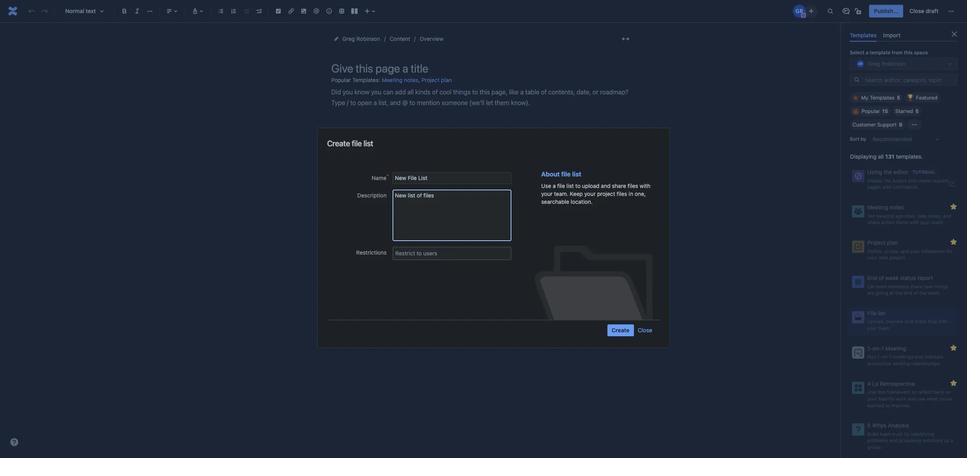 Task type: vqa. For each thing, say whether or not it's contained in the screenshot.
space
yes



Task type: describe. For each thing, give the bounding box(es) containing it.
0 horizontal spatial files
[[617, 190, 627, 197]]

close draft button
[[905, 5, 944, 17]]

keep
[[570, 190, 583, 197]]

location.
[[571, 198, 593, 205]]

redo ⌘⇧z image
[[40, 6, 49, 16]]

close link
[[638, 324, 652, 336]]

this
[[904, 50, 913, 56]]

unstar 4 ls retrospective image
[[949, 378, 959, 388]]

greg
[[342, 35, 355, 42]]

one,
[[635, 190, 646, 197]]

meeting notes button
[[382, 74, 418, 87]]

numbered list ⌘⇧7 image
[[229, 6, 238, 16]]

popular
[[331, 76, 351, 83]]

list for create file list
[[363, 139, 373, 148]]

1 horizontal spatial files
[[628, 182, 638, 189]]

restrictions
[[356, 249, 387, 256]]

list inside use a file list to upload and share files with your team. keep your project files in one, searchable location.
[[566, 182, 574, 189]]

a for select
[[866, 50, 869, 56]]

1 your from the left
[[541, 190, 552, 197]]

,
[[418, 76, 420, 83]]

overview link
[[420, 34, 444, 44]]

greg robinson
[[342, 35, 380, 42]]

unstar meeting notes image
[[949, 202, 959, 211]]

bold ⌘b image
[[120, 6, 129, 16]]

all
[[878, 153, 884, 160]]

upload
[[582, 182, 599, 189]]

file inside use a file list to upload and share files with your team. keep your project files in one, searchable location.
[[557, 182, 565, 189]]

team.
[[554, 190, 568, 197]]

sort by
[[850, 136, 867, 142]]

use
[[541, 182, 551, 189]]

content
[[390, 35, 410, 42]]

search icon image
[[854, 76, 860, 83]]

project
[[597, 190, 615, 197]]

name
[[372, 174, 387, 181]]

sort
[[850, 136, 860, 142]]

by
[[861, 136, 867, 142]]

and
[[601, 182, 610, 189]]

use a file list to upload and share files with your team. keep your project files in one, searchable location.
[[541, 182, 650, 205]]

import
[[883, 32, 901, 38]]

select a template from this space
[[850, 50, 928, 56]]

move this page image
[[333, 36, 339, 42]]

notes
[[404, 77, 418, 83]]

close for close draft
[[910, 8, 925, 14]]

a for use
[[553, 182, 556, 189]]

description
[[357, 192, 387, 199]]

draft
[[926, 8, 939, 14]]

undo ⌘z image
[[27, 6, 36, 16]]

emoji image
[[324, 6, 334, 16]]

Description text field
[[392, 189, 511, 241]]



Task type: locate. For each thing, give the bounding box(es) containing it.
Main content area, start typing to enter text. text field
[[331, 87, 633, 109]]

template
[[870, 50, 891, 56]]

1 vertical spatial file
[[561, 170, 571, 177]]

1 vertical spatial list
[[572, 170, 581, 177]]

table image
[[337, 6, 347, 16]]

0 vertical spatial list
[[363, 139, 373, 148]]

2 vertical spatial list
[[566, 182, 574, 189]]

a
[[866, 50, 869, 56], [553, 182, 556, 189]]

make page full-width image
[[621, 34, 630, 44]]

about file list link
[[541, 170, 581, 177]]

1 horizontal spatial a
[[866, 50, 869, 56]]

indent tab image
[[254, 6, 264, 16]]

confluence image
[[6, 5, 19, 17], [6, 5, 19, 17]]

0 vertical spatial create
[[327, 139, 350, 148]]

from
[[892, 50, 903, 56]]

unstar 1-on-1 meeting image
[[949, 343, 959, 352]]

about
[[541, 170, 560, 177]]

select
[[850, 50, 865, 56]]

templates
[[850, 32, 877, 38]]

robinson
[[356, 35, 380, 42]]

space
[[914, 50, 928, 56]]

project plan button
[[422, 74, 452, 87]]

greg robinson image
[[793, 5, 806, 17]]

131
[[886, 153, 895, 160]]

your down "upload"
[[584, 190, 596, 197]]

0 vertical spatial close
[[910, 8, 925, 14]]

your
[[541, 190, 552, 197], [584, 190, 596, 197]]

create for create file list
[[327, 139, 350, 148]]

action item image
[[274, 6, 283, 16]]

files up the in at right
[[628, 182, 638, 189]]

list up to
[[572, 170, 581, 177]]

close templates and import image
[[950, 29, 959, 39]]

with
[[640, 182, 650, 189]]

project
[[422, 77, 440, 83]]

in
[[629, 190, 633, 197]]

create
[[327, 139, 350, 148], [612, 327, 629, 333]]

mention image
[[312, 6, 321, 16]]

close left draft
[[910, 8, 925, 14]]

displaying
[[850, 153, 877, 160]]

0 vertical spatial files
[[628, 182, 638, 189]]

file
[[352, 139, 362, 148], [561, 170, 571, 177], [557, 182, 565, 189]]

publish... button
[[870, 5, 903, 17]]

a inside use a file list to upload and share files with your team. keep your project files in one, searchable location.
[[553, 182, 556, 189]]

close inside button
[[910, 8, 925, 14]]

0 horizontal spatial create
[[327, 139, 350, 148]]

a right the select
[[866, 50, 869, 56]]

Restrictions text field
[[395, 249, 509, 258]]

templates:
[[352, 76, 380, 83]]

about file list
[[541, 170, 581, 177]]

list left to
[[566, 182, 574, 189]]

publish...
[[874, 8, 899, 14]]

add image, video, or file image
[[299, 6, 309, 16]]

close for close
[[638, 327, 652, 333]]

tab list containing templates
[[847, 29, 961, 42]]

list up name
[[363, 139, 373, 148]]

1 horizontal spatial close
[[910, 8, 925, 14]]

close right create button in the right of the page
[[638, 327, 652, 333]]

popular templates: meeting notes , project plan
[[331, 76, 452, 83]]

unstar project plan image
[[949, 237, 959, 247]]

files
[[628, 182, 638, 189], [617, 190, 627, 197]]

0 horizontal spatial your
[[541, 190, 552, 197]]

1 vertical spatial create
[[612, 327, 629, 333]]

a right use
[[553, 182, 556, 189]]

files down share at the right top of page
[[617, 190, 627, 197]]

list for about file list
[[572, 170, 581, 177]]

your down use
[[541, 190, 552, 197]]

create file list
[[327, 139, 373, 148]]

1 vertical spatial a
[[553, 182, 556, 189]]

create button
[[607, 324, 634, 336]]

layouts image
[[350, 6, 359, 16]]

file for about
[[561, 170, 571, 177]]

italic ⌘i image
[[132, 6, 142, 16]]

2 your from the left
[[584, 190, 596, 197]]

meeting
[[382, 77, 403, 83]]

0 vertical spatial file
[[352, 139, 362, 148]]

templates.
[[896, 153, 923, 160]]

close draft
[[910, 8, 939, 14]]

1 horizontal spatial create
[[612, 327, 629, 333]]

0 vertical spatial a
[[866, 50, 869, 56]]

2 vertical spatial file
[[557, 182, 565, 189]]

link image
[[286, 6, 296, 16]]

1 vertical spatial close
[[638, 327, 652, 333]]

displaying all 131 templates.
[[850, 153, 923, 160]]

1 horizontal spatial your
[[584, 190, 596, 197]]

file for create
[[352, 139, 362, 148]]

Title of your file list text field
[[392, 172, 511, 184]]

create inside button
[[612, 327, 629, 333]]

share
[[612, 182, 626, 189]]

to
[[575, 182, 580, 189]]

plan
[[441, 77, 452, 83]]

overview
[[420, 35, 444, 42]]

tab list
[[847, 29, 961, 42]]

outdent ⇧tab image
[[242, 6, 251, 16]]

list
[[363, 139, 373, 148], [572, 170, 581, 177], [566, 182, 574, 189]]

0 horizontal spatial close
[[638, 327, 652, 333]]

1 vertical spatial files
[[617, 190, 627, 197]]

content link
[[390, 34, 410, 44]]

bullet list ⌘⇧8 image
[[216, 6, 226, 16]]

create for create
[[612, 327, 629, 333]]

searchable
[[541, 198, 569, 205]]

greg robinson link
[[342, 34, 380, 44]]

Give this page a title text field
[[331, 62, 633, 75]]

Search author, category, topic field
[[863, 74, 957, 85]]

close
[[910, 8, 925, 14], [638, 327, 652, 333]]

0 horizontal spatial a
[[553, 182, 556, 189]]



